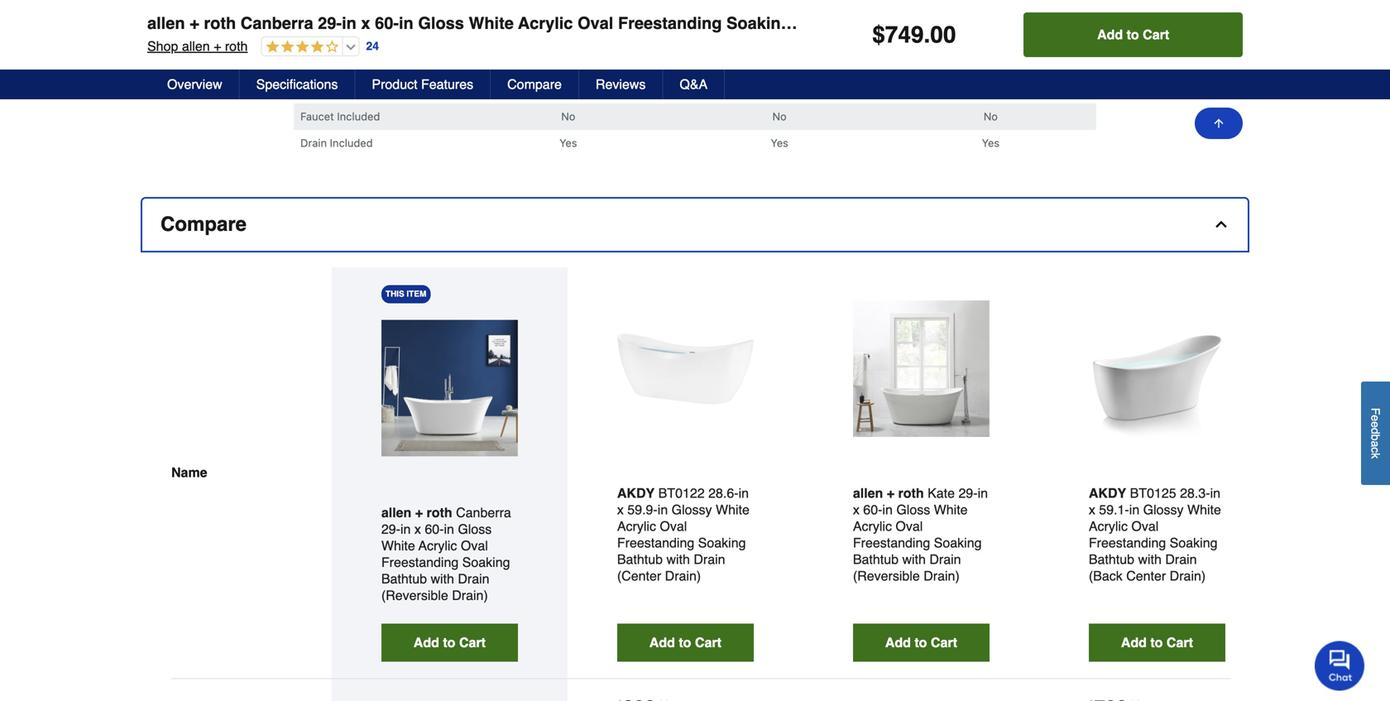 Task type: describe. For each thing, give the bounding box(es) containing it.
to for bt0122 28.6-in x 59.9-in glossy white acrylic oval freestanding soaking bathtub with drain (center drain)
[[679, 635, 692, 650]]

x for canberra 29-in x 60-in gloss white acrylic oval freestanding soaking bathtub with drain (reversible drain)
[[415, 522, 421, 537]]

add to cart for bt0125 28.3-in x 59.1-in glossy white acrylic oval freestanding soaking bathtub with drain (back center drain)
[[1122, 635, 1194, 650]]

with for kate 29-in x 60-in gloss white acrylic oval freestanding soaking bathtub with drain (reversible drain)
[[903, 552, 926, 567]]

acrylic for bt0122 28.6-in x 59.9-in glossy white acrylic oval freestanding soaking bathtub with drain (center drain)
[[618, 519, 657, 534]]

overview button
[[151, 70, 240, 99]]

gloss for canberra 29-in x 60-in gloss white acrylic oval freestanding soaking bathtub with drain (reversible drain)
[[458, 522, 492, 537]]

x for bt0125 28.3-in x 59.1-in glossy white acrylic oval freestanding soaking bathtub with drain (back center drain)
[[1089, 502, 1096, 517]]

1 e from the top
[[1370, 415, 1383, 422]]

this
[[386, 289, 405, 299]]

kate 29-in x 60-in gloss white acrylic oval freestanding soaking bathtub with drain (reversible drain)
[[854, 486, 989, 584]]

.
[[924, 22, 931, 48]]

4.1 stars image
[[262, 40, 339, 55]]

to for bt0125 28.3-in x 59.1-in glossy white acrylic oval freestanding soaking bathtub with drain (back center drain)
[[1151, 635, 1164, 650]]

k
[[1370, 453, 1383, 459]]

oval for kate 29-in x 60-in gloss white acrylic oval freestanding soaking bathtub with drain (reversible drain)
[[896, 519, 923, 534]]

60- for canberra 29-in x 60-in gloss white acrylic oval freestanding soaking bathtub with drain (reversible drain)
[[425, 522, 444, 537]]

0 vertical spatial compare button
[[491, 70, 580, 99]]

f e e d b a c k button
[[1362, 382, 1391, 485]]

reviews
[[596, 77, 646, 92]]

29- for canberra 29-in x 60-in gloss white acrylic oval freestanding soaking bathtub with drain (reversible drain)
[[382, 522, 401, 537]]

$ 749 . 00
[[873, 22, 957, 48]]

name
[[171, 465, 207, 480]]

overview
[[167, 77, 222, 92]]

compare for bottommost the compare button
[[161, 213, 247, 235]]

arrow up image
[[1213, 117, 1226, 130]]

akdy bt0125 28.3-in x 59.1-in glossy white acrylic oval freestanding soaking bathtub with drain (back center drain) image
[[1089, 300, 1226, 437]]

freestanding for kate 29-in x 60-in gloss white acrylic oval freestanding soaking bathtub with drain (reversible drain)
[[854, 535, 931, 551]]

reviews button
[[580, 70, 664, 99]]

akdy for 59.1-
[[1089, 486, 1127, 501]]

kate
[[928, 486, 955, 501]]

drain) for kate 29-in x 60-in gloss white acrylic oval freestanding soaking bathtub with drain (reversible drain)
[[924, 568, 960, 584]]

allen + roth for canberra 29-in x 60-in gloss white acrylic oval freestanding soaking bathtub with drain (reversible drain)
[[382, 505, 453, 520]]

28.3-
[[1181, 486, 1211, 501]]

749
[[886, 22, 924, 48]]

akdy for 59.9-
[[618, 486, 655, 501]]

bt0122
[[659, 486, 705, 501]]

60- for kate 29-in x 60-in gloss white acrylic oval freestanding soaking bathtub with drain (reversible drain)
[[864, 502, 883, 517]]

acrylic for bt0125 28.3-in x 59.1-in glossy white acrylic oval freestanding soaking bathtub with drain (back center drain)
[[1089, 519, 1128, 534]]

this item
[[386, 289, 427, 299]]

add to cart for bt0122 28.6-in x 59.9-in glossy white acrylic oval freestanding soaking bathtub with drain (center drain)
[[650, 635, 722, 650]]

white for canberra 29-in x 60-in gloss white acrylic oval freestanding soaking bathtub with drain (reversible drain)
[[382, 538, 415, 553]]

chat invite button image
[[1316, 640, 1366, 691]]

x for bt0122 28.6-in x 59.9-in glossy white acrylic oval freestanding soaking bathtub with drain (center drain)
[[618, 502, 624, 517]]

allen + roth canberra 29-in x 60-in gloss white acrylic oval freestanding soaking bathtub with drain (reversible drain) image
[[382, 320, 518, 457]]

allen + roth kate 29-in x 60-in gloss white acrylic oval freestanding soaking bathtub with drain (reversible drain) image
[[854, 300, 990, 437]]

bt0122 28.6-in x 59.9-in glossy white acrylic oval freestanding soaking bathtub with drain (center drain)
[[618, 486, 750, 584]]

a
[[1370, 441, 1383, 447]]

d
[[1370, 428, 1383, 435]]

add for bt0125 28.3-in x 59.1-in glossy white acrylic oval freestanding soaking bathtub with drain (back center drain)
[[1122, 635, 1147, 650]]

canberra 29-in x 60-in gloss white acrylic oval freestanding soaking bathtub with drain (reversible drain)
[[382, 505, 512, 603]]

add for kate 29-in x 60-in gloss white acrylic oval freestanding soaking bathtub with drain (reversible drain)
[[886, 635, 911, 650]]

white for kate 29-in x 60-in gloss white acrylic oval freestanding soaking bathtub with drain (reversible drain)
[[934, 502, 968, 517]]

x for kate 29-in x 60-in gloss white acrylic oval freestanding soaking bathtub with drain (reversible drain)
[[854, 502, 860, 517]]

features
[[421, 77, 474, 92]]

q&a
[[680, 77, 708, 92]]

(back
[[1089, 568, 1123, 584]]

acrylic for kate 29-in x 60-in gloss white acrylic oval freestanding soaking bathtub with drain (reversible drain)
[[854, 519, 893, 534]]

59.1-
[[1100, 502, 1130, 517]]

drain for canberra 29-in x 60-in gloss white acrylic oval freestanding soaking bathtub with drain (reversible drain)
[[458, 571, 490, 587]]

drain for kate 29-in x 60-in gloss white acrylic oval freestanding soaking bathtub with drain (reversible drain)
[[930, 552, 962, 567]]

bathtub for kate 29-in x 60-in gloss white acrylic oval freestanding soaking bathtub with drain (reversible drain)
[[854, 552, 899, 567]]

allen + roth for kate 29-in x 60-in gloss white acrylic oval freestanding soaking bathtub with drain (reversible drain)
[[854, 486, 925, 501]]

glossy for bt0122
[[672, 502, 713, 517]]

drain for bt0125 28.3-in x 59.1-in glossy white acrylic oval freestanding soaking bathtub with drain (back center drain)
[[1166, 552, 1198, 567]]

0 vertical spatial canberra
[[241, 14, 313, 33]]

q&a button
[[664, 70, 725, 99]]

freestanding for bt0122 28.6-in x 59.9-in glossy white acrylic oval freestanding soaking bathtub with drain (center drain)
[[618, 535, 695, 551]]



Task type: locate. For each thing, give the bounding box(es) containing it.
gloss
[[418, 14, 464, 33], [897, 502, 931, 517], [458, 522, 492, 537]]

drain inside canberra 29-in x 60-in gloss white acrylic oval freestanding soaking bathtub with drain (reversible drain)
[[458, 571, 490, 587]]

cart for kate 29-in x 60-in gloss white acrylic oval freestanding soaking bathtub with drain (reversible drain)
[[931, 635, 958, 650]]

with inside canberra 29-in x 60-in gloss white acrylic oval freestanding soaking bathtub with drain (reversible drain)
[[431, 571, 454, 587]]

canberra inside canberra 29-in x 60-in gloss white acrylic oval freestanding soaking bathtub with drain (reversible drain)
[[456, 505, 512, 520]]

gloss for kate 29-in x 60-in gloss white acrylic oval freestanding soaking bathtub with drain (reversible drain)
[[897, 502, 931, 517]]

roth
[[204, 14, 236, 33], [225, 39, 248, 54], [899, 486, 925, 501], [427, 505, 453, 520]]

1 vertical spatial 29-
[[959, 486, 978, 501]]

2 vertical spatial 29-
[[382, 522, 401, 537]]

0 horizontal spatial akdy
[[618, 486, 655, 501]]

60-
[[375, 14, 399, 33], [864, 502, 883, 517], [425, 522, 444, 537]]

gloss inside kate 29-in x 60-in gloss white acrylic oval freestanding soaking bathtub with drain (reversible drain)
[[897, 502, 931, 517]]

oval inside canberra 29-in x 60-in gloss white acrylic oval freestanding soaking bathtub with drain (reversible drain)
[[461, 538, 488, 553]]

glossy
[[672, 502, 713, 517], [1144, 502, 1184, 517]]

shop
[[147, 39, 178, 54]]

f
[[1370, 408, 1383, 415]]

2 vertical spatial 60-
[[425, 522, 444, 537]]

chevron up image
[[1214, 216, 1230, 233]]

with for bt0122 28.6-in x 59.9-in glossy white acrylic oval freestanding soaking bathtub with drain (center drain)
[[667, 552, 690, 567]]

0 horizontal spatial compare
[[161, 213, 247, 235]]

29- for kate 29-in x 60-in gloss white acrylic oval freestanding soaking bathtub with drain (reversible drain)
[[959, 486, 978, 501]]

1 vertical spatial canberra
[[456, 505, 512, 520]]

white inside bt0125 28.3-in x 59.1-in glossy white acrylic oval freestanding soaking bathtub with drain (back center drain)
[[1188, 502, 1222, 517]]

2 vertical spatial gloss
[[458, 522, 492, 537]]

x inside bt0125 28.3-in x 59.1-in glossy white acrylic oval freestanding soaking bathtub with drain (back center drain)
[[1089, 502, 1096, 517]]

1 vertical spatial compare
[[161, 213, 247, 235]]

freestanding inside bt0125 28.3-in x 59.1-in glossy white acrylic oval freestanding soaking bathtub with drain (back center drain)
[[1089, 535, 1167, 551]]

2 horizontal spatial (reversible
[[948, 14, 1037, 33]]

drain inside kate 29-in x 60-in gloss white acrylic oval freestanding soaking bathtub with drain (reversible drain)
[[930, 552, 962, 567]]

soaking inside canberra 29-in x 60-in gloss white acrylic oval freestanding soaking bathtub with drain (reversible drain)
[[463, 555, 510, 570]]

add
[[1098, 27, 1124, 42], [414, 635, 440, 650], [650, 635, 676, 650], [886, 635, 911, 650], [1122, 635, 1147, 650]]

bt0125 28.3-in x 59.1-in glossy white acrylic oval freestanding soaking bathtub with drain (back center drain)
[[1089, 486, 1222, 584]]

product
[[372, 77, 418, 92]]

acrylic inside canberra 29-in x 60-in gloss white acrylic oval freestanding soaking bathtub with drain (reversible drain)
[[419, 538, 457, 553]]

soaking
[[727, 14, 791, 33], [699, 535, 746, 551], [935, 535, 982, 551], [1170, 535, 1218, 551], [463, 555, 510, 570]]

acrylic inside kate 29-in x 60-in gloss white acrylic oval freestanding soaking bathtub with drain (reversible drain)
[[854, 519, 893, 534]]

add to cart for kate 29-in x 60-in gloss white acrylic oval freestanding soaking bathtub with drain (reversible drain)
[[886, 635, 958, 650]]

glossy down the bt0122
[[672, 502, 713, 517]]

0 horizontal spatial allen + roth
[[382, 505, 453, 520]]

add to cart button for bt0125 28.3-in x 59.1-in glossy white acrylic oval freestanding soaking bathtub with drain (back center drain)
[[1089, 624, 1226, 662]]

with inside kate 29-in x 60-in gloss white acrylic oval freestanding soaking bathtub with drain (reversible drain)
[[903, 552, 926, 567]]

drain) inside canberra 29-in x 60-in gloss white acrylic oval freestanding soaking bathtub with drain (reversible drain)
[[452, 588, 488, 603]]

28.6-
[[709, 486, 739, 501]]

oval
[[578, 14, 614, 33], [660, 519, 687, 534], [896, 519, 923, 534], [1132, 519, 1159, 534], [461, 538, 488, 553]]

oval for bt0125 28.3-in x 59.1-in glossy white acrylic oval freestanding soaking bathtub with drain (back center drain)
[[1132, 519, 1159, 534]]

product features
[[372, 77, 474, 92]]

1 vertical spatial 60-
[[864, 502, 883, 517]]

1 horizontal spatial 29-
[[382, 522, 401, 537]]

c
[[1370, 447, 1383, 453]]

drain) inside bt0122 28.6-in x 59.9-in glossy white acrylic oval freestanding soaking bathtub with drain (center drain)
[[665, 568, 701, 584]]

glossy down bt0125
[[1144, 502, 1184, 517]]

soaking for bt0125 28.3-in x 59.1-in glossy white acrylic oval freestanding soaking bathtub with drain (back center drain)
[[1170, 535, 1218, 551]]

with inside bt0122 28.6-in x 59.9-in glossy white acrylic oval freestanding soaking bathtub with drain (center drain)
[[667, 552, 690, 567]]

2 glossy from the left
[[1144, 502, 1184, 517]]

acrylic inside bt0125 28.3-in x 59.1-in glossy white acrylic oval freestanding soaking bathtub with drain (back center drain)
[[1089, 519, 1128, 534]]

oval inside bt0125 28.3-in x 59.1-in glossy white acrylic oval freestanding soaking bathtub with drain (back center drain)
[[1132, 519, 1159, 534]]

0 horizontal spatial 60-
[[375, 14, 399, 33]]

item
[[407, 289, 427, 299]]

drain inside bt0122 28.6-in x 59.9-in glossy white acrylic oval freestanding soaking bathtub with drain (center drain)
[[694, 552, 726, 567]]

freestanding
[[618, 14, 722, 33], [618, 535, 695, 551], [854, 535, 931, 551], [1089, 535, 1167, 551], [382, 555, 459, 570]]

1 vertical spatial compare button
[[142, 199, 1249, 251]]

59.9-
[[628, 502, 658, 517]]

e
[[1370, 415, 1383, 422], [1370, 422, 1383, 428]]

60- inside canberra 29-in x 60-in gloss white acrylic oval freestanding soaking bathtub with drain (reversible drain)
[[425, 522, 444, 537]]

1 vertical spatial gloss
[[897, 502, 931, 517]]

drain) for bt0122 28.6-in x 59.9-in glossy white acrylic oval freestanding soaking bathtub with drain (center drain)
[[665, 568, 701, 584]]

drain
[[901, 14, 943, 33], [694, 552, 726, 567], [930, 552, 962, 567], [1166, 552, 1198, 567], [458, 571, 490, 587]]

akdy up "59.9-"
[[618, 486, 655, 501]]

2 vertical spatial (reversible
[[382, 588, 449, 603]]

in
[[342, 14, 357, 33], [399, 14, 414, 33], [739, 486, 749, 501], [978, 486, 989, 501], [1211, 486, 1221, 501], [658, 502, 668, 517], [883, 502, 893, 517], [1130, 502, 1140, 517], [401, 522, 411, 537], [444, 522, 454, 537]]

freestanding for bt0125 28.3-in x 59.1-in glossy white acrylic oval freestanding soaking bathtub with drain (back center drain)
[[1089, 535, 1167, 551]]

bathtub inside bt0125 28.3-in x 59.1-in glossy white acrylic oval freestanding soaking bathtub with drain (back center drain)
[[1089, 552, 1135, 567]]

drain inside bt0125 28.3-in x 59.1-in glossy white acrylic oval freestanding soaking bathtub with drain (back center drain)
[[1166, 552, 1198, 567]]

add to cart button for kate 29-in x 60-in gloss white acrylic oval freestanding soaking bathtub with drain (reversible drain)
[[854, 624, 990, 662]]

allen + roth
[[854, 486, 925, 501], [382, 505, 453, 520]]

1 vertical spatial allen + roth
[[382, 505, 453, 520]]

0 vertical spatial 60-
[[375, 14, 399, 33]]

drain for bt0122 28.6-in x 59.9-in glossy white acrylic oval freestanding soaking bathtub with drain (center drain)
[[694, 552, 726, 567]]

29- inside kate 29-in x 60-in gloss white acrylic oval freestanding soaking bathtub with drain (reversible drain)
[[959, 486, 978, 501]]

e up b
[[1370, 422, 1383, 428]]

drain)
[[1042, 14, 1089, 33], [665, 568, 701, 584], [924, 568, 960, 584], [1170, 568, 1207, 584], [452, 588, 488, 603]]

b
[[1370, 435, 1383, 441]]

00
[[931, 22, 957, 48]]

bathtub for bt0125 28.3-in x 59.1-in glossy white acrylic oval freestanding soaking bathtub with drain (back center drain)
[[1089, 552, 1135, 567]]

white inside canberra 29-in x 60-in gloss white acrylic oval freestanding soaking bathtub with drain (reversible drain)
[[382, 538, 415, 553]]

cart for bt0125 28.3-in x 59.1-in glossy white acrylic oval freestanding soaking bathtub with drain (back center drain)
[[1167, 635, 1194, 650]]

0 vertical spatial gloss
[[418, 14, 464, 33]]

white for bt0125 28.3-in x 59.1-in glossy white acrylic oval freestanding soaking bathtub with drain (back center drain)
[[1188, 502, 1222, 517]]

freestanding inside bt0122 28.6-in x 59.9-in glossy white acrylic oval freestanding soaking bathtub with drain (center drain)
[[618, 535, 695, 551]]

freestanding for canberra 29-in x 60-in gloss white acrylic oval freestanding soaking bathtub with drain (reversible drain)
[[382, 555, 459, 570]]

1 vertical spatial (reversible
[[854, 568, 920, 584]]

to
[[1127, 27, 1140, 42], [443, 635, 456, 650], [679, 635, 692, 650], [915, 635, 928, 650], [1151, 635, 1164, 650]]

akdy
[[618, 486, 655, 501], [1089, 486, 1127, 501]]

1 horizontal spatial 60-
[[425, 522, 444, 537]]

x inside bt0122 28.6-in x 59.9-in glossy white acrylic oval freestanding soaking bathtub with drain (center drain)
[[618, 502, 624, 517]]

60- inside kate 29-in x 60-in gloss white acrylic oval freestanding soaking bathtub with drain (reversible drain)
[[864, 502, 883, 517]]

f e e d b a c k
[[1370, 408, 1383, 459]]

0 horizontal spatial (reversible
[[382, 588, 449, 603]]

with inside bt0125 28.3-in x 59.1-in glossy white acrylic oval freestanding soaking bathtub with drain (back center drain)
[[1139, 552, 1162, 567]]

drain) for canberra 29-in x 60-in gloss white acrylic oval freestanding soaking bathtub with drain (reversible drain)
[[452, 588, 488, 603]]

29-
[[318, 14, 342, 33], [959, 486, 978, 501], [382, 522, 401, 537]]

0 vertical spatial compare
[[508, 77, 562, 92]]

to for kate 29-in x 60-in gloss white acrylic oval freestanding soaking bathtub with drain (reversible drain)
[[915, 635, 928, 650]]

gloss inside canberra 29-in x 60-in gloss white acrylic oval freestanding soaking bathtub with drain (reversible drain)
[[458, 522, 492, 537]]

(reversible for kate 29-in x 60-in gloss white acrylic oval freestanding soaking bathtub with drain (reversible drain)
[[854, 568, 920, 584]]

compare for the compare button to the top
[[508, 77, 562, 92]]

bathtub inside bt0122 28.6-in x 59.9-in glossy white acrylic oval freestanding soaking bathtub with drain (center drain)
[[618, 552, 663, 567]]

bathtub inside kate 29-in x 60-in gloss white acrylic oval freestanding soaking bathtub with drain (reversible drain)
[[854, 552, 899, 567]]

white inside bt0122 28.6-in x 59.9-in glossy white acrylic oval freestanding soaking bathtub with drain (center drain)
[[716, 502, 750, 517]]

oval inside kate 29-in x 60-in gloss white acrylic oval freestanding soaking bathtub with drain (reversible drain)
[[896, 519, 923, 534]]

24
[[366, 39, 379, 53]]

oval inside bt0122 28.6-in x 59.9-in glossy white acrylic oval freestanding soaking bathtub with drain (center drain)
[[660, 519, 687, 534]]

white for bt0122 28.6-in x 59.9-in glossy white acrylic oval freestanding soaking bathtub with drain (center drain)
[[716, 502, 750, 517]]

with for canberra 29-in x 60-in gloss white acrylic oval freestanding soaking bathtub with drain (reversible drain)
[[431, 571, 454, 587]]

bathtub for canberra 29-in x 60-in gloss white acrylic oval freestanding soaking bathtub with drain (reversible drain)
[[382, 571, 427, 587]]

1 horizontal spatial allen + roth
[[854, 486, 925, 501]]

add to cart button for bt0122 28.6-in x 59.9-in glossy white acrylic oval freestanding soaking bathtub with drain (center drain)
[[618, 624, 754, 662]]

cart for bt0122 28.6-in x 59.9-in glossy white acrylic oval freestanding soaking bathtub with drain (center drain)
[[695, 635, 722, 650]]

2 akdy from the left
[[1089, 486, 1127, 501]]

1 akdy from the left
[[618, 486, 655, 501]]

2 horizontal spatial 60-
[[864, 502, 883, 517]]

white inside kate 29-in x 60-in gloss white acrylic oval freestanding soaking bathtub with drain (reversible drain)
[[934, 502, 968, 517]]

(center
[[618, 568, 662, 584]]

allen
[[147, 14, 185, 33], [182, 39, 210, 54], [854, 486, 884, 501], [382, 505, 412, 520]]

cart
[[1144, 27, 1170, 42], [459, 635, 486, 650], [695, 635, 722, 650], [931, 635, 958, 650], [1167, 635, 1194, 650]]

2 e from the top
[[1370, 422, 1383, 428]]

soaking for bt0122 28.6-in x 59.9-in glossy white acrylic oval freestanding soaking bathtub with drain (center drain)
[[699, 535, 746, 551]]

product features button
[[356, 70, 491, 99]]

0 vertical spatial allen + roth
[[854, 486, 925, 501]]

1 horizontal spatial compare
[[508, 77, 562, 92]]

shop allen + roth
[[147, 39, 248, 54]]

bathtub inside canberra 29-in x 60-in gloss white acrylic oval freestanding soaking bathtub with drain (reversible drain)
[[382, 571, 427, 587]]

2 horizontal spatial 29-
[[959, 486, 978, 501]]

0 horizontal spatial 29-
[[318, 14, 342, 33]]

drain) inside kate 29-in x 60-in gloss white acrylic oval freestanding soaking bathtub with drain (reversible drain)
[[924, 568, 960, 584]]

1 horizontal spatial canberra
[[456, 505, 512, 520]]

soaking inside bt0125 28.3-in x 59.1-in glossy white acrylic oval freestanding soaking bathtub with drain (back center drain)
[[1170, 535, 1218, 551]]

glossy inside bt0122 28.6-in x 59.9-in glossy white acrylic oval freestanding soaking bathtub with drain (center drain)
[[672, 502, 713, 517]]

1 horizontal spatial glossy
[[1144, 502, 1184, 517]]

drain) inside bt0125 28.3-in x 59.1-in glossy white acrylic oval freestanding soaking bathtub with drain (back center drain)
[[1170, 568, 1207, 584]]

allen + roth canberra 29-in x 60-in gloss white acrylic oval freestanding soaking bathtub with drain (reversible drain)
[[147, 14, 1089, 33]]

compare button
[[491, 70, 580, 99], [142, 199, 1249, 251]]

(reversible for canberra 29-in x 60-in gloss white acrylic oval freestanding soaking bathtub with drain (reversible drain)
[[382, 588, 449, 603]]

acrylic inside bt0122 28.6-in x 59.9-in glossy white acrylic oval freestanding soaking bathtub with drain (center drain)
[[618, 519, 657, 534]]

akdy bt0122 28.6-in x 59.9-in glossy white acrylic oval freestanding soaking bathtub with drain (center drain) image
[[618, 300, 754, 437]]

center
[[1127, 568, 1167, 584]]

acrylic for canberra 29-in x 60-in gloss white acrylic oval freestanding soaking bathtub with drain (reversible drain)
[[419, 538, 457, 553]]

e up 'd'
[[1370, 415, 1383, 422]]

soaking for kate 29-in x 60-in gloss white acrylic oval freestanding soaking bathtub with drain (reversible drain)
[[935, 535, 982, 551]]

oval for canberra 29-in x 60-in gloss white acrylic oval freestanding soaking bathtub with drain (reversible drain)
[[461, 538, 488, 553]]

acrylic
[[518, 14, 573, 33], [618, 519, 657, 534], [854, 519, 893, 534], [1089, 519, 1128, 534], [419, 538, 457, 553]]

bathtub for bt0122 28.6-in x 59.9-in glossy white acrylic oval freestanding soaking bathtub with drain (center drain)
[[618, 552, 663, 567]]

add to cart
[[1098, 27, 1170, 42], [414, 635, 486, 650], [650, 635, 722, 650], [886, 635, 958, 650], [1122, 635, 1194, 650]]

white
[[469, 14, 514, 33], [716, 502, 750, 517], [934, 502, 968, 517], [1188, 502, 1222, 517], [382, 538, 415, 553]]

29- inside canberra 29-in x 60-in gloss white acrylic oval freestanding soaking bathtub with drain (reversible drain)
[[382, 522, 401, 537]]

soaking inside bt0122 28.6-in x 59.9-in glossy white acrylic oval freestanding soaking bathtub with drain (center drain)
[[699, 535, 746, 551]]

add to cart button
[[1024, 12, 1244, 57], [382, 624, 518, 662], [618, 624, 754, 662], [854, 624, 990, 662], [1089, 624, 1226, 662]]

freestanding inside canberra 29-in x 60-in gloss white acrylic oval freestanding soaking bathtub with drain (reversible drain)
[[382, 555, 459, 570]]

$
[[873, 22, 886, 48]]

glossy inside bt0125 28.3-in x 59.1-in glossy white acrylic oval freestanding soaking bathtub with drain (back center drain)
[[1144, 502, 1184, 517]]

0 horizontal spatial canberra
[[241, 14, 313, 33]]

(reversible inside canberra 29-in x 60-in gloss white acrylic oval freestanding soaking bathtub with drain (reversible drain)
[[382, 588, 449, 603]]

(reversible
[[948, 14, 1037, 33], [854, 568, 920, 584], [382, 588, 449, 603]]

with
[[863, 14, 896, 33], [667, 552, 690, 567], [903, 552, 926, 567], [1139, 552, 1162, 567], [431, 571, 454, 587]]

+
[[190, 14, 199, 33], [214, 39, 221, 54], [887, 486, 895, 501], [415, 505, 423, 520]]

with for bt0125 28.3-in x 59.1-in glossy white acrylic oval freestanding soaking bathtub with drain (back center drain)
[[1139, 552, 1162, 567]]

canberra
[[241, 14, 313, 33], [456, 505, 512, 520]]

specifications button
[[240, 70, 356, 99]]

soaking inside kate 29-in x 60-in gloss white acrylic oval freestanding soaking bathtub with drain (reversible drain)
[[935, 535, 982, 551]]

akdy up 59.1-
[[1089, 486, 1127, 501]]

oval for bt0122 28.6-in x 59.9-in glossy white acrylic oval freestanding soaking bathtub with drain (center drain)
[[660, 519, 687, 534]]

0 vertical spatial (reversible
[[948, 14, 1037, 33]]

0 horizontal spatial glossy
[[672, 502, 713, 517]]

0 vertical spatial 29-
[[318, 14, 342, 33]]

x
[[361, 14, 371, 33], [618, 502, 624, 517], [854, 502, 860, 517], [1089, 502, 1096, 517], [415, 522, 421, 537]]

compare
[[508, 77, 562, 92], [161, 213, 247, 235]]

freestanding inside kate 29-in x 60-in gloss white acrylic oval freestanding soaking bathtub with drain (reversible drain)
[[854, 535, 931, 551]]

glossy for bt0125
[[1144, 502, 1184, 517]]

x inside canberra 29-in x 60-in gloss white acrylic oval freestanding soaking bathtub with drain (reversible drain)
[[415, 522, 421, 537]]

x inside kate 29-in x 60-in gloss white acrylic oval freestanding soaking bathtub with drain (reversible drain)
[[854, 502, 860, 517]]

add for bt0122 28.6-in x 59.9-in glossy white acrylic oval freestanding soaking bathtub with drain (center drain)
[[650, 635, 676, 650]]

(reversible inside kate 29-in x 60-in gloss white acrylic oval freestanding soaking bathtub with drain (reversible drain)
[[854, 568, 920, 584]]

1 horizontal spatial akdy
[[1089, 486, 1127, 501]]

1 glossy from the left
[[672, 502, 713, 517]]

1 horizontal spatial (reversible
[[854, 568, 920, 584]]

bathtub
[[796, 14, 859, 33], [618, 552, 663, 567], [854, 552, 899, 567], [1089, 552, 1135, 567], [382, 571, 427, 587]]

bt0125
[[1131, 486, 1177, 501]]

specifications
[[256, 77, 338, 92]]

soaking for canberra 29-in x 60-in gloss white acrylic oval freestanding soaking bathtub with drain (reversible drain)
[[463, 555, 510, 570]]



Task type: vqa. For each thing, say whether or not it's contained in the screenshot.
the top "mini"
no



